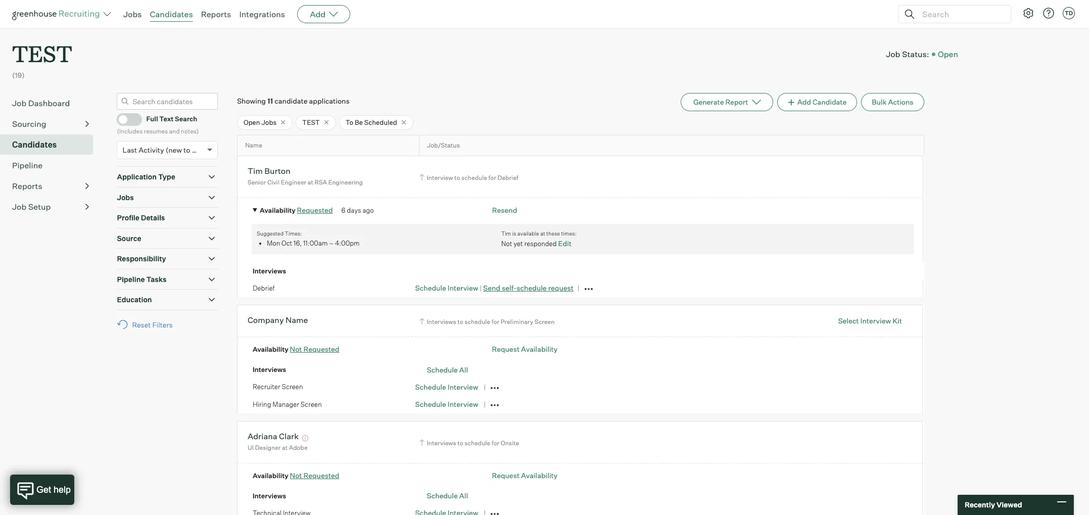 Task type: vqa. For each thing, say whether or not it's contained in the screenshot.
request availability
yes



Task type: describe. For each thing, give the bounding box(es) containing it.
is
[[512, 230, 516, 237]]

interviews to schedule for onsite
[[427, 439, 519, 447]]

0 horizontal spatial candidates
[[12, 139, 57, 150]]

edit link
[[558, 239, 572, 248]]

job/status
[[427, 142, 460, 149]]

add button
[[297, 5, 351, 23]]

at inside tim burton senior civil engineer at rsa engineering
[[308, 179, 313, 186]]

test link
[[12, 28, 72, 70]]

to for interview to schedule for debrief
[[455, 174, 460, 181]]

1 horizontal spatial candidates
[[150, 9, 193, 19]]

2 vertical spatial at
[[282, 444, 288, 452]]

recently
[[965, 501, 996, 509]]

open jobs
[[244, 118, 277, 126]]

to for interviews to schedule for onsite
[[458, 439, 464, 447]]

integrations link
[[239, 9, 285, 19]]

for for resend
[[489, 174, 496, 181]]

last
[[123, 146, 137, 154]]

text
[[159, 115, 174, 123]]

last activity (new to old) option
[[123, 146, 205, 154]]

0 vertical spatial jobs
[[123, 9, 142, 19]]

interview to schedule for debrief link
[[418, 173, 521, 182]]

job dashboard
[[12, 98, 70, 108]]

adriana clark
[[248, 431, 299, 441]]

source
[[117, 234, 141, 243]]

interviews to schedule for preliminary screen
[[427, 318, 555, 326]]

name inside 'link'
[[286, 315, 308, 325]]

resend button
[[492, 206, 517, 214]]

request for first 'schedule all' 'link' from the bottom
[[492, 471, 520, 480]]

and
[[169, 127, 180, 135]]

add candidate
[[798, 97, 847, 106]]

scheduled
[[364, 118, 397, 126]]

schedule interview link for not requested
[[415, 383, 479, 391]]

1 vertical spatial not
[[290, 345, 302, 354]]

open for open
[[938, 49, 959, 59]]

old)
[[192, 146, 205, 154]]

(includes
[[117, 127, 143, 135]]

self-
[[502, 284, 517, 292]]

ago
[[363, 206, 374, 214]]

company name
[[248, 315, 308, 325]]

2 all from the top
[[460, 492, 468, 500]]

send self-schedule request link
[[483, 284, 574, 292]]

profile
[[117, 213, 140, 222]]

activity
[[139, 146, 164, 154]]

0 horizontal spatial reports link
[[12, 180, 89, 192]]

2 schedule all from the top
[[427, 492, 468, 500]]

yet
[[514, 240, 523, 248]]

to be scheduled
[[346, 118, 397, 126]]

schedule for preliminary
[[465, 318, 491, 326]]

interviews to schedule for onsite link
[[418, 438, 522, 448]]

at inside tim is available at these times: not yet responded edit
[[541, 230, 545, 237]]

ui designer at adobe
[[248, 444, 308, 452]]

Search text field
[[920, 7, 1002, 21]]

0 vertical spatial name
[[245, 142, 262, 149]]

greenhouse recruiting image
[[12, 8, 103, 20]]

manager
[[273, 400, 299, 409]]

search
[[175, 115, 197, 123]]

civil
[[267, 179, 280, 186]]

1 vertical spatial screen
[[282, 383, 303, 391]]

configure image
[[1023, 7, 1035, 19]]

add candidate link
[[777, 93, 858, 111]]

recruiter
[[253, 383, 280, 391]]

1 horizontal spatial reports link
[[201, 9, 231, 19]]

1 availability not requested from the top
[[253, 345, 340, 354]]

showing
[[237, 96, 266, 105]]

pipeline for pipeline tasks
[[117, 275, 145, 284]]

kit
[[893, 317, 903, 325]]

requested for second 'schedule all' 'link' from the bottom
[[304, 345, 340, 354]]

requested for first 'schedule all' 'link' from the bottom
[[304, 471, 340, 480]]

1 vertical spatial jobs
[[262, 118, 277, 126]]

2 availability not requested from the top
[[253, 471, 340, 480]]

not inside tim is available at these times: not yet responded edit
[[501, 240, 512, 248]]

reset filters
[[132, 320, 173, 329]]

full text search (includes resumes and notes)
[[117, 115, 199, 135]]

2 vertical spatial not
[[290, 471, 302, 480]]

6
[[342, 206, 346, 214]]

for inside interviews to schedule for preliminary screen link
[[492, 318, 500, 326]]

mon
[[267, 239, 280, 247]]

6 days ago
[[342, 206, 374, 214]]

generate
[[694, 97, 724, 106]]

test (19)
[[12, 38, 72, 79]]

request availability button for second 'schedule all' 'link' from the bottom
[[492, 345, 558, 354]]

bulk
[[872, 97, 887, 106]]

dashboard
[[28, 98, 70, 108]]

rsa
[[315, 179, 327, 186]]

bulk actions link
[[862, 93, 925, 111]]

full
[[146, 115, 158, 123]]

clark
[[279, 431, 299, 441]]

pipeline tasks
[[117, 275, 167, 284]]

days
[[347, 206, 361, 214]]

sourcing link
[[12, 118, 89, 130]]

2 schedule all link from the top
[[427, 492, 468, 500]]

these
[[547, 230, 560, 237]]

pipeline link
[[12, 159, 89, 171]]

actions
[[889, 97, 914, 106]]

not requested button for second 'schedule all' 'link' from the bottom
[[290, 345, 340, 354]]

designer
[[255, 444, 281, 452]]

generate report button
[[681, 93, 773, 111]]

details
[[141, 213, 165, 222]]

resend
[[492, 206, 517, 214]]

to left old)
[[184, 146, 190, 154]]

job setup
[[12, 202, 51, 212]]

viewed
[[997, 501, 1023, 509]]

responsibility
[[117, 254, 166, 263]]

notes)
[[181, 127, 199, 135]]

application
[[117, 173, 157, 181]]

test for test (19)
[[12, 38, 72, 68]]

hiring manager screen
[[253, 400, 322, 409]]

send
[[483, 284, 501, 292]]

tim burton link
[[248, 166, 291, 177]]

job status:
[[886, 49, 930, 59]]

schedule interview for hiring manager screen
[[415, 400, 479, 409]]

senior
[[248, 179, 266, 186]]

preliminary
[[501, 318, 534, 326]]

open for open jobs
[[244, 118, 260, 126]]

test for test
[[302, 118, 320, 126]]



Task type: locate. For each thing, give the bounding box(es) containing it.
0 vertical spatial all
[[460, 366, 468, 374]]

0 vertical spatial at
[[308, 179, 313, 186]]

oct
[[282, 239, 292, 247]]

2 horizontal spatial at
[[541, 230, 545, 237]]

0 horizontal spatial at
[[282, 444, 288, 452]]

filters
[[152, 320, 173, 329]]

2 request availability from the top
[[492, 471, 558, 480]]

not left yet
[[501, 240, 512, 248]]

request availability button down preliminary
[[492, 345, 558, 354]]

screen right manager
[[301, 400, 322, 409]]

debrief inside interview to schedule for debrief link
[[498, 174, 519, 181]]

request availability for second 'schedule all' 'link' from the bottom 'request availability' button
[[492, 345, 558, 354]]

0 vertical spatial schedule interview link
[[415, 284, 479, 292]]

1 vertical spatial reports
[[12, 181, 42, 191]]

1 vertical spatial request availability
[[492, 471, 558, 480]]

1 vertical spatial all
[[460, 492, 468, 500]]

0 horizontal spatial pipeline
[[12, 160, 43, 170]]

2 request from the top
[[492, 471, 520, 480]]

applications
[[309, 96, 350, 105]]

job dashboard link
[[12, 97, 89, 109]]

to
[[184, 146, 190, 154], [455, 174, 460, 181], [458, 318, 464, 326], [458, 439, 464, 447]]

job left setup
[[12, 202, 26, 212]]

jobs link
[[123, 9, 142, 19]]

interview
[[427, 174, 453, 181], [448, 284, 479, 292], [861, 317, 892, 325], [448, 383, 479, 391], [448, 400, 479, 409]]

0 vertical spatial debrief
[[498, 174, 519, 181]]

request availability down onsite
[[492, 471, 558, 480]]

add for add candidate
[[798, 97, 812, 106]]

0 vertical spatial candidates link
[[150, 9, 193, 19]]

adriana clark link
[[248, 431, 299, 443]]

2 vertical spatial schedule interview link
[[415, 400, 479, 409]]

candidates link right the jobs link
[[150, 9, 193, 19]]

interviews to schedule for preliminary screen link
[[418, 317, 557, 327]]

0 vertical spatial schedule interview
[[415, 383, 479, 391]]

schedule
[[415, 284, 446, 292], [427, 366, 458, 374], [415, 383, 446, 391], [415, 400, 446, 409], [427, 492, 458, 500]]

11:00am
[[303, 239, 328, 247]]

tim for burton
[[248, 166, 263, 176]]

job inside job setup link
[[12, 202, 26, 212]]

for up the resend button
[[489, 174, 496, 181]]

recently viewed
[[965, 501, 1023, 509]]

availability not requested down 'adobe'
[[253, 471, 340, 480]]

debrief up the resend button
[[498, 174, 519, 181]]

1 horizontal spatial pipeline
[[117, 275, 145, 284]]

0 vertical spatial requested
[[297, 206, 333, 214]]

schedule all link
[[427, 366, 468, 374], [427, 492, 468, 500]]

debrief up company
[[253, 284, 275, 292]]

request availability for first 'schedule all' 'link' from the bottom 'request availability' button
[[492, 471, 558, 480]]

recruiter screen
[[253, 383, 303, 391]]

pipeline down sourcing
[[12, 160, 43, 170]]

1 all from the top
[[460, 366, 468, 374]]

at left these
[[541, 230, 545, 237]]

pipeline up education
[[117, 275, 145, 284]]

tim
[[248, 166, 263, 176], [501, 230, 511, 237]]

tim up senior
[[248, 166, 263, 176]]

0 horizontal spatial test
[[12, 38, 72, 68]]

for for not requested
[[492, 439, 500, 447]]

tim inside tim is available at these times: not yet responded edit
[[501, 230, 511, 237]]

generate report
[[694, 97, 749, 106]]

debrief
[[498, 174, 519, 181], [253, 284, 275, 292]]

select
[[839, 317, 859, 325]]

0 vertical spatial add
[[310, 9, 326, 19]]

job for job dashboard
[[12, 98, 26, 108]]

at left 'rsa'
[[308, 179, 313, 186]]

1 horizontal spatial at
[[308, 179, 313, 186]]

job for job status:
[[886, 49, 901, 59]]

company
[[248, 315, 284, 325]]

not requested button down company name 'link'
[[290, 345, 340, 354]]

interviews
[[253, 267, 286, 275], [427, 318, 456, 326], [253, 366, 286, 374], [427, 439, 456, 447], [253, 492, 286, 500]]

0 horizontal spatial candidates link
[[12, 138, 89, 151]]

tim inside tim burton senior civil engineer at rsa engineering
[[248, 166, 263, 176]]

0 vertical spatial not requested button
[[290, 345, 340, 354]]

reports link
[[201, 9, 231, 19], [12, 180, 89, 192]]

1 vertical spatial candidates
[[12, 139, 57, 150]]

0 horizontal spatial add
[[310, 9, 326, 19]]

1 horizontal spatial candidates link
[[150, 9, 193, 19]]

0 vertical spatial test
[[12, 38, 72, 68]]

1 vertical spatial request availability button
[[492, 471, 558, 480]]

engineering
[[329, 179, 363, 186]]

1 vertical spatial requested
[[304, 345, 340, 354]]

adriana clark has been in onsite for more than 21 days image
[[301, 435, 310, 441]]

0 vertical spatial request availability button
[[492, 345, 558, 354]]

0 vertical spatial reports link
[[201, 9, 231, 19]]

tim left 'is'
[[501, 230, 511, 237]]

2 request availability button from the top
[[492, 471, 558, 480]]

0 horizontal spatial tim
[[248, 166, 263, 176]]

2 vertical spatial requested
[[304, 471, 340, 480]]

for left onsite
[[492, 439, 500, 447]]

to down schedule interview | send self-schedule request
[[458, 318, 464, 326]]

checkmark image
[[122, 115, 129, 122]]

0 horizontal spatial name
[[245, 142, 262, 149]]

not requested button down 'adobe'
[[290, 471, 340, 480]]

times:
[[562, 230, 577, 237]]

reports left integrations link
[[201, 9, 231, 19]]

screen right preliminary
[[535, 318, 555, 326]]

1 vertical spatial schedule all link
[[427, 492, 468, 500]]

to left onsite
[[458, 439, 464, 447]]

1 schedule all link from the top
[[427, 366, 468, 374]]

1 vertical spatial schedule interview
[[415, 400, 479, 409]]

request for second 'schedule all' 'link' from the bottom
[[492, 345, 520, 354]]

0 vertical spatial not
[[501, 240, 512, 248]]

availability not requested down company name 'link'
[[253, 345, 340, 354]]

1 vertical spatial at
[[541, 230, 545, 237]]

1 request availability button from the top
[[492, 345, 558, 354]]

reset
[[132, 320, 151, 329]]

0 vertical spatial tim
[[248, 166, 263, 176]]

1 request from the top
[[492, 345, 520, 354]]

0 horizontal spatial reports
[[12, 181, 42, 191]]

type
[[158, 173, 175, 181]]

interview to schedule for debrief
[[427, 174, 519, 181]]

schedule interview | send self-schedule request
[[415, 284, 574, 292]]

1 vertical spatial tim
[[501, 230, 511, 237]]

candidates link
[[150, 9, 193, 19], [12, 138, 89, 151]]

open right status:
[[938, 49, 959, 59]]

1 vertical spatial candidates link
[[12, 138, 89, 151]]

0 horizontal spatial open
[[244, 118, 260, 126]]

0 vertical spatial reports
[[201, 9, 231, 19]]

reports link left integrations link
[[201, 9, 231, 19]]

availability not requested
[[253, 345, 340, 354], [253, 471, 340, 480]]

1 vertical spatial job
[[12, 98, 26, 108]]

1 vertical spatial add
[[798, 97, 812, 106]]

add inside popup button
[[310, 9, 326, 19]]

3 schedule interview link from the top
[[415, 400, 479, 409]]

0 vertical spatial candidates
[[150, 9, 193, 19]]

job inside the 'job dashboard' link
[[12, 98, 26, 108]]

schedule for debrief
[[462, 174, 487, 181]]

name down open jobs in the top of the page
[[245, 142, 262, 149]]

to for interviews to schedule for preliminary screen
[[458, 318, 464, 326]]

candidates down sourcing
[[12, 139, 57, 150]]

name right company
[[286, 315, 308, 325]]

suggested times: mon oct 16, 11:00am – 4:00pm
[[257, 230, 360, 247]]

|
[[480, 284, 482, 292]]

request down onsite
[[492, 471, 520, 480]]

times:
[[285, 230, 302, 237]]

0 vertical spatial job
[[886, 49, 901, 59]]

1 not requested button from the top
[[290, 345, 340, 354]]

request availability button down onsite
[[492, 471, 558, 480]]

2 vertical spatial screen
[[301, 400, 322, 409]]

request down preliminary
[[492, 345, 520, 354]]

2 vertical spatial jobs
[[117, 193, 134, 202]]

1 horizontal spatial reports
[[201, 9, 231, 19]]

1 request availability from the top
[[492, 345, 558, 354]]

2 not requested button from the top
[[290, 471, 340, 480]]

all
[[460, 366, 468, 374], [460, 492, 468, 500]]

request availability button for first 'schedule all' 'link' from the bottom
[[492, 471, 558, 480]]

1 horizontal spatial add
[[798, 97, 812, 106]]

1 vertical spatial open
[[244, 118, 260, 126]]

candidates
[[150, 9, 193, 19], [12, 139, 57, 150]]

reports link up job setup link
[[12, 180, 89, 192]]

0 vertical spatial request availability
[[492, 345, 558, 354]]

pipeline for pipeline
[[12, 160, 43, 170]]

tim is available at these times: not yet responded edit
[[501, 230, 577, 248]]

tim burton senior civil engineer at rsa engineering
[[248, 166, 363, 186]]

burton
[[265, 166, 291, 176]]

1 vertical spatial not requested button
[[290, 471, 340, 480]]

1 vertical spatial request
[[492, 471, 520, 480]]

1 vertical spatial schedule interview link
[[415, 383, 479, 391]]

0 vertical spatial screen
[[535, 318, 555, 326]]

available
[[518, 230, 539, 237]]

1 vertical spatial name
[[286, 315, 308, 325]]

schedule interview link for resend
[[415, 284, 479, 292]]

not requested button
[[290, 345, 340, 354], [290, 471, 340, 480]]

candidates link up pipeline link
[[12, 138, 89, 151]]

interview inside 'link'
[[861, 317, 892, 325]]

at
[[308, 179, 313, 186], [541, 230, 545, 237], [282, 444, 288, 452]]

candidate
[[813, 97, 847, 106]]

job up sourcing
[[12, 98, 26, 108]]

education
[[117, 295, 152, 304]]

1 vertical spatial for
[[492, 318, 500, 326]]

for inside interview to schedule for debrief link
[[489, 174, 496, 181]]

candidate
[[275, 96, 308, 105]]

request
[[548, 284, 574, 292]]

candidate reports are now available! apply filters and select "view in app" element
[[681, 93, 773, 111]]

Search candidates field
[[117, 93, 218, 110]]

to
[[346, 118, 354, 126]]

2 schedule interview link from the top
[[415, 383, 479, 391]]

1 horizontal spatial test
[[302, 118, 320, 126]]

1 vertical spatial reports link
[[12, 180, 89, 192]]

not requested button for first 'schedule all' 'link' from the bottom
[[290, 471, 340, 480]]

not down 'adobe'
[[290, 471, 302, 480]]

add for add
[[310, 9, 326, 19]]

1 horizontal spatial open
[[938, 49, 959, 59]]

0 vertical spatial pipeline
[[12, 160, 43, 170]]

not down company name 'link'
[[290, 345, 302, 354]]

at down "clark"
[[282, 444, 288, 452]]

resumes
[[144, 127, 168, 135]]

0 vertical spatial open
[[938, 49, 959, 59]]

tasks
[[146, 275, 167, 284]]

job for job setup
[[12, 202, 26, 212]]

job left status:
[[886, 49, 901, 59]]

open down showing
[[244, 118, 260, 126]]

for inside interviews to schedule for onsite link
[[492, 439, 500, 447]]

1 schedule interview link from the top
[[415, 284, 479, 292]]

report
[[726, 97, 749, 106]]

candidates right the jobs link
[[150, 9, 193, 19]]

1 schedule interview from the top
[[415, 383, 479, 391]]

request availability down preliminary
[[492, 345, 558, 354]]

be
[[355, 118, 363, 126]]

test down "showing 11 candidate applications"
[[302, 118, 320, 126]]

not
[[501, 240, 512, 248], [290, 345, 302, 354], [290, 471, 302, 480]]

0 vertical spatial schedule all
[[427, 366, 468, 374]]

td
[[1065, 10, 1074, 17]]

schedule all
[[427, 366, 468, 374], [427, 492, 468, 500]]

for left preliminary
[[492, 318, 500, 326]]

integrations
[[239, 9, 285, 19]]

tim for is
[[501, 230, 511, 237]]

schedule for onsite
[[465, 439, 491, 447]]

0 horizontal spatial debrief
[[253, 284, 275, 292]]

job setup link
[[12, 201, 89, 213]]

application type
[[117, 173, 175, 181]]

0 vertical spatial schedule all link
[[427, 366, 468, 374]]

open
[[938, 49, 959, 59], [244, 118, 260, 126]]

0 vertical spatial availability not requested
[[253, 345, 340, 354]]

1 vertical spatial pipeline
[[117, 275, 145, 284]]

requested button
[[297, 206, 333, 214]]

1 horizontal spatial debrief
[[498, 174, 519, 181]]

0 vertical spatial for
[[489, 174, 496, 181]]

screen up 'hiring manager screen'
[[282, 383, 303, 391]]

1 vertical spatial schedule all
[[427, 492, 468, 500]]

1 horizontal spatial name
[[286, 315, 308, 325]]

schedule interview for recruiter screen
[[415, 383, 479, 391]]

2 vertical spatial for
[[492, 439, 500, 447]]

last activity (new to old)
[[123, 146, 205, 154]]

1 vertical spatial availability not requested
[[253, 471, 340, 480]]

1 horizontal spatial tim
[[501, 230, 511, 237]]

test up (19)
[[12, 38, 72, 68]]

0 vertical spatial request
[[492, 345, 520, 354]]

2 vertical spatial job
[[12, 202, 26, 212]]

request
[[492, 345, 520, 354], [492, 471, 520, 480]]

1 schedule all from the top
[[427, 366, 468, 374]]

1 vertical spatial debrief
[[253, 284, 275, 292]]

adobe
[[289, 444, 308, 452]]

–
[[329, 239, 334, 247]]

1 vertical spatial test
[[302, 118, 320, 126]]

select interview kit link
[[839, 316, 903, 326]]

ui
[[248, 444, 254, 452]]

responded
[[525, 240, 557, 248]]

to down 'job/status'
[[455, 174, 460, 181]]

edit
[[558, 239, 572, 248]]

sourcing
[[12, 119, 46, 129]]

16,
[[294, 239, 302, 247]]

reports up job setup
[[12, 181, 42, 191]]

2 schedule interview from the top
[[415, 400, 479, 409]]

profile details
[[117, 213, 165, 222]]



